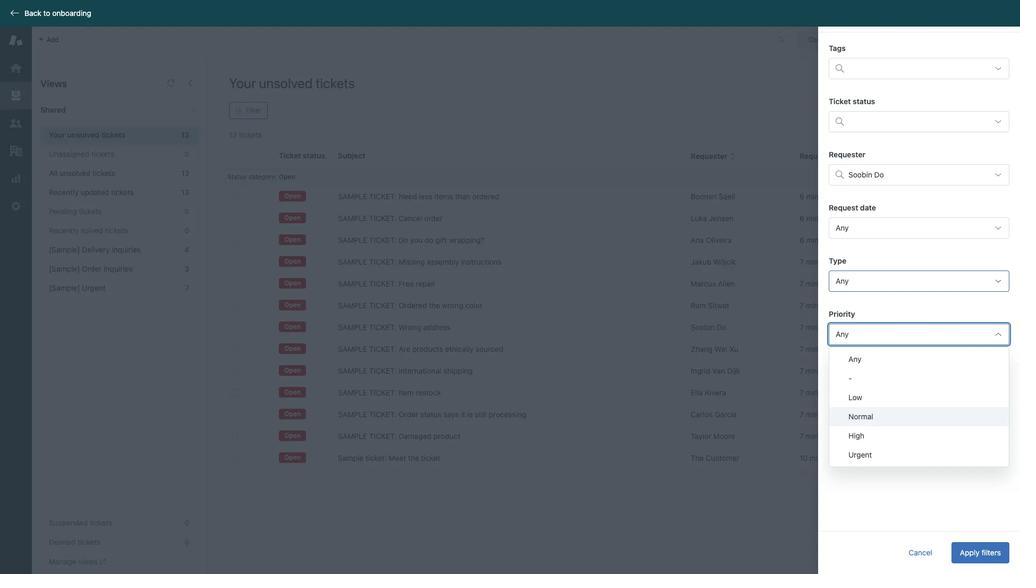 Task type: vqa. For each thing, say whether or not it's contained in the screenshot.
the to the top
yes



Task type: locate. For each thing, give the bounding box(es) containing it.
suspended tickets
[[49, 518, 113, 527]]

sample ticket: ordered the wrong color link
[[338, 300, 483, 311]]

ago
[[836, 192, 849, 201], [836, 214, 849, 223], [836, 236, 849, 245], [836, 257, 849, 266], [836, 279, 849, 288], [836, 301, 849, 310], [836, 323, 849, 332], [836, 345, 849, 354], [836, 366, 849, 375], [836, 388, 849, 397], [836, 410, 849, 419], [836, 432, 849, 441], [840, 454, 852, 463]]

1 row from the top
[[221, 186, 1013, 208]]

sample ticket: international shipping link
[[338, 366, 473, 376]]

3 6 minutes ago from the top
[[800, 236, 849, 245]]

1 vertical spatial 13
[[181, 169, 189, 178]]

do left you
[[399, 236, 409, 245]]

9 7 minutes ago from the top
[[800, 432, 849, 441]]

open for sample ticket: order status says it is still processing
[[284, 410, 301, 418]]

0
[[185, 149, 189, 158], [185, 207, 189, 216], [185, 226, 189, 235], [185, 518, 189, 527], [185, 538, 189, 547]]

0 vertical spatial type
[[865, 152, 883, 161]]

zhang
[[691, 345, 713, 354]]

soobin up 'zhang'
[[691, 323, 715, 332]]

tags element
[[829, 58, 1010, 79]]

1 vertical spatial order
[[399, 410, 419, 419]]

low up - option
[[936, 345, 950, 354]]

ticket: for free
[[369, 279, 397, 288]]

13 for recently updated tickets
[[181, 188, 189, 197]]

zhang wei xu
[[691, 345, 739, 354]]

1 horizontal spatial status
[[853, 97, 876, 106]]

products
[[413, 345, 443, 354]]

3 row from the top
[[221, 229, 1013, 251]]

[sample] down [sample] order inquiries at the left
[[49, 283, 80, 292]]

2 7 minutes ago from the top
[[800, 279, 849, 288]]

marcus allen
[[691, 279, 736, 288]]

1 vertical spatial do
[[399, 236, 409, 245]]

any down request
[[836, 223, 849, 232]]

soobin do down ram sitwat
[[691, 323, 727, 332]]

ticket:
[[369, 192, 397, 201], [369, 214, 397, 223], [369, 236, 397, 245], [369, 257, 397, 266], [369, 279, 397, 288], [369, 301, 397, 310], [369, 323, 397, 332], [369, 345, 397, 354], [369, 366, 397, 375], [369, 388, 397, 397], [369, 410, 397, 419], [369, 432, 397, 441]]

requester element
[[829, 164, 1010, 186]]

minutes for ram sitwat
[[806, 301, 834, 310]]

your unsolved tickets up filter
[[229, 75, 355, 91]]

0 horizontal spatial cancel
[[399, 214, 423, 223]]

urgent down high at the right of page
[[849, 450, 873, 459]]

recently up pending
[[49, 188, 79, 197]]

ram sitwat
[[691, 301, 730, 310]]

ticket: down sample ticket: cancel order link
[[369, 236, 397, 245]]

cancel
[[399, 214, 423, 223], [909, 548, 933, 557]]

2 vertical spatial 6 minutes ago
[[800, 236, 849, 245]]

[sample] up [sample] urgent in the left of the page
[[49, 264, 80, 273]]

sample for sample ticket: wrong address
[[338, 323, 367, 332]]

all unsolved tickets
[[49, 169, 115, 178]]

3 ticket: from the top
[[369, 236, 397, 245]]

5 row from the top
[[221, 273, 1013, 295]]

views image
[[9, 89, 23, 103]]

3 0 from the top
[[185, 226, 189, 235]]

customers image
[[9, 116, 23, 130]]

1 horizontal spatial type
[[865, 152, 883, 161]]

1 [sample] from the top
[[49, 245, 80, 254]]

0 vertical spatial recently
[[49, 188, 79, 197]]

0 for unassigned tickets
[[185, 149, 189, 158]]

order down [sample] delivery inquiries
[[82, 264, 102, 273]]

any inside "option"
[[849, 355, 862, 364]]

less
[[419, 192, 433, 201]]

4 row from the top
[[221, 251, 1013, 273]]

recently down pending
[[49, 226, 79, 235]]

1 vertical spatial type
[[829, 256, 847, 265]]

normal inside option
[[849, 412, 874, 421]]

the
[[691, 454, 704, 463]]

1 7 minutes ago from the top
[[800, 257, 849, 266]]

any for request date
[[836, 223, 849, 232]]

6 7 minutes ago from the top
[[800, 366, 849, 375]]

ticket: inside sample ticket: order status says it is still processing link
[[369, 410, 397, 419]]

5 7 minutes ago from the top
[[800, 345, 849, 354]]

12 sample from the top
[[338, 432, 367, 441]]

boonsri saeli
[[691, 192, 736, 201]]

2 sample from the top
[[338, 214, 367, 223]]

order inside sample ticket: order status says it is still processing link
[[399, 410, 419, 419]]

ticket: for item
[[369, 388, 397, 397]]

luka
[[691, 214, 708, 223]]

do up wei
[[717, 323, 727, 332]]

ticket: for international
[[369, 366, 397, 375]]

sample
[[338, 192, 367, 201], [338, 214, 367, 223], [338, 236, 367, 245], [338, 257, 367, 266], [338, 279, 367, 288], [338, 301, 367, 310], [338, 323, 367, 332], [338, 345, 367, 354], [338, 366, 367, 375], [338, 388, 367, 397], [338, 410, 367, 419], [338, 432, 367, 441]]

7 for taylor moore
[[800, 432, 804, 441]]

low option
[[830, 388, 1010, 407]]

main element
[[0, 27, 32, 574]]

open for sample ticket: ordered the wrong color
[[284, 301, 301, 309]]

filters
[[982, 548, 1002, 557]]

7 minutes ago for jakub wójcik
[[800, 257, 849, 266]]

category:
[[249, 173, 277, 181]]

ticket: left are
[[369, 345, 397, 354]]

2 row from the top
[[221, 208, 1013, 229]]

6 row from the top
[[221, 295, 1013, 317]]

1 vertical spatial low
[[849, 393, 863, 402]]

1 horizontal spatial your
[[229, 75, 256, 91]]

ticket: inside 'sample ticket: damaged product' link
[[369, 432, 397, 441]]

6
[[800, 192, 805, 201], [800, 214, 805, 223], [800, 236, 805, 245]]

ticket: inside sample ticket: do you do gift wrapping? link
[[369, 236, 397, 245]]

1 vertical spatial any field
[[829, 271, 1010, 292]]

1 horizontal spatial do
[[717, 323, 727, 332]]

ticket: left wrong
[[369, 323, 397, 332]]

urgent for carlos garcia
[[936, 410, 959, 419]]

recently
[[49, 188, 79, 197], [49, 226, 79, 235]]

0 vertical spatial the
[[429, 301, 440, 310]]

10 sample from the top
[[338, 388, 367, 397]]

1 horizontal spatial the
[[429, 301, 440, 310]]

10 row from the top
[[221, 382, 1013, 404]]

requester inside filter dialog
[[829, 150, 866, 159]]

2 6 minutes ago from the top
[[800, 214, 849, 223]]

to
[[43, 9, 50, 18]]

1 horizontal spatial requester
[[829, 150, 866, 159]]

views
[[78, 557, 98, 566]]

2 vertical spatial [sample]
[[49, 283, 80, 292]]

your up filter button
[[229, 75, 256, 91]]

processing
[[489, 410, 527, 419]]

open for sample ticket: are products ethically sourced
[[284, 345, 301, 353]]

0 vertical spatial soobin do
[[849, 170, 885, 179]]

ticket: inside sample ticket: are products ethically sourced link
[[369, 345, 397, 354]]

unsolved up unassigned tickets
[[67, 130, 100, 139]]

(opens in a new tab) image
[[98, 559, 106, 565]]

2 recently from the top
[[49, 226, 79, 235]]

any up priority on the bottom
[[836, 276, 849, 286]]

soobin do down type button
[[849, 170, 885, 179]]

3 7 minutes ago from the top
[[800, 301, 849, 310]]

moore
[[714, 432, 736, 441]]

reporting image
[[9, 172, 23, 186]]

ticket: inside sample ticket: international shipping link
[[369, 366, 397, 375]]

7 for marcus allen
[[800, 279, 804, 288]]

0 horizontal spatial soobin
[[691, 323, 715, 332]]

11 row from the top
[[221, 404, 1013, 426]]

sample ticket: free repair link
[[338, 279, 436, 289]]

do
[[425, 236, 434, 245]]

1 vertical spatial inquiries
[[104, 264, 133, 273]]

high option
[[830, 426, 1010, 446]]

12 row from the top
[[221, 426, 1013, 447]]

ticket: for need
[[369, 192, 397, 201]]

0 vertical spatial inquiries
[[112, 245, 141, 254]]

inquiries right "delivery"
[[112, 245, 141, 254]]

0 horizontal spatial your
[[49, 130, 65, 139]]

1 vertical spatial 6 minutes ago
[[800, 214, 849, 223]]

ticket: inside sample ticket: missing assembly instructions link
[[369, 257, 397, 266]]

filter
[[246, 106, 261, 114]]

get help image
[[970, 35, 979, 45]]

status category: open
[[228, 173, 296, 181]]

0 vertical spatial low
[[936, 345, 950, 354]]

row containing sample ticket: need less items than ordered
[[221, 186, 1013, 208]]

4
[[185, 245, 189, 254]]

11 sample from the top
[[338, 410, 367, 419]]

4 0 from the top
[[185, 518, 189, 527]]

type inside filter dialog
[[829, 256, 847, 265]]

minutes for jakub wójcik
[[806, 257, 834, 266]]

0 horizontal spatial your unsolved tickets
[[49, 130, 126, 139]]

cancel left apply
[[909, 548, 933, 557]]

soobin inside requester element
[[849, 170, 873, 179]]

[sample] order inquiries
[[49, 264, 133, 273]]

1 horizontal spatial your unsolved tickets
[[229, 75, 355, 91]]

manage views
[[49, 557, 98, 566]]

0 horizontal spatial do
[[399, 236, 409, 245]]

13 row from the top
[[221, 447, 1013, 469]]

ticket: inside sample ticket: free repair link
[[369, 279, 397, 288]]

sample for sample ticket: international shipping
[[338, 366, 367, 375]]

solved
[[81, 226, 103, 235]]

1 horizontal spatial order
[[399, 410, 419, 419]]

row
[[221, 186, 1013, 208], [221, 208, 1013, 229], [221, 229, 1013, 251], [221, 251, 1013, 273], [221, 273, 1013, 295], [221, 295, 1013, 317], [221, 317, 1013, 338], [221, 338, 1013, 360], [221, 360, 1013, 382], [221, 382, 1013, 404], [221, 404, 1013, 426], [221, 426, 1013, 447], [221, 447, 1013, 469]]

ticket: inside sample ticket: wrong address link
[[369, 323, 397, 332]]

-
[[849, 374, 853, 383]]

refresh views pane image
[[167, 79, 175, 87]]

1 vertical spatial status
[[421, 410, 442, 419]]

3 6 from the top
[[800, 236, 805, 245]]

1 vertical spatial 6
[[800, 214, 805, 223]]

7 minutes ago for ingrid van dijk
[[800, 366, 849, 375]]

ticket: left free
[[369, 279, 397, 288]]

[sample] delivery inquiries
[[49, 245, 141, 254]]

7 sample from the top
[[338, 323, 367, 332]]

7 for carlos garcia
[[800, 410, 804, 419]]

cancel up sample ticket: do you do gift wrapping?
[[399, 214, 423, 223]]

1 horizontal spatial normal
[[936, 236, 961, 245]]

order
[[425, 214, 443, 223]]

instructions
[[462, 257, 502, 266]]

open for sample ticket: item restock
[[284, 388, 301, 396]]

missing
[[399, 257, 425, 266]]

1 ticket: from the top
[[369, 192, 397, 201]]

1 vertical spatial the
[[408, 454, 420, 463]]

ticket: for missing
[[369, 257, 397, 266]]

0 vertical spatial cancel
[[399, 214, 423, 223]]

normal option
[[830, 407, 1010, 426]]

status
[[853, 97, 876, 106], [421, 410, 442, 419]]

the right the meet in the bottom of the page
[[408, 454, 420, 463]]

row containing sample ticket: missing assembly instructions
[[221, 251, 1013, 273]]

ticket: up sample ticket: meet the ticket at the bottom of page
[[369, 432, 397, 441]]

your unsolved tickets up unassigned tickets
[[49, 130, 126, 139]]

2 vertical spatial 6
[[800, 236, 805, 245]]

urgent for soobin do
[[936, 323, 959, 332]]

13 for all unsolved tickets
[[181, 169, 189, 178]]

unsolved
[[259, 75, 313, 91], [67, 130, 100, 139], [59, 169, 90, 178]]

1 horizontal spatial cancel
[[909, 548, 933, 557]]

1 vertical spatial recently
[[49, 226, 79, 235]]

3 any field from the top
[[829, 324, 1010, 345]]

any for type
[[836, 276, 849, 286]]

urgent down low option
[[936, 410, 959, 419]]

1 6 from the top
[[800, 192, 805, 201]]

7 ticket: from the top
[[369, 323, 397, 332]]

sample ticket: wrong address link
[[338, 322, 451, 333]]

saeli
[[719, 192, 736, 201]]

10 minutes ago
[[800, 454, 852, 463]]

0 horizontal spatial the
[[408, 454, 420, 463]]

Any field
[[829, 217, 1010, 239], [829, 271, 1010, 292], [829, 324, 1010, 345]]

ticket for luka jensen
[[865, 214, 886, 223]]

0 horizontal spatial requester
[[691, 152, 728, 161]]

soobin down type button
[[849, 170, 873, 179]]

7 minutes ago for carlos garcia
[[800, 410, 849, 419]]

any field for priority
[[829, 324, 1010, 345]]

jensen
[[710, 214, 734, 223]]

you
[[411, 236, 423, 245]]

your up the unassigned
[[49, 130, 65, 139]]

7 row from the top
[[221, 317, 1013, 338]]

updated
[[81, 188, 109, 197]]

0 for pending tickets
[[185, 207, 189, 216]]

jakub wójcik
[[691, 257, 737, 266]]

12 ticket: from the top
[[369, 432, 397, 441]]

luka jensen
[[691, 214, 734, 223]]

still
[[475, 410, 487, 419]]

4 sample from the top
[[338, 257, 367, 266]]

0 vertical spatial [sample]
[[49, 245, 80, 254]]

2 vertical spatial 13
[[181, 188, 189, 197]]

2 [sample] from the top
[[49, 264, 80, 273]]

urgent up any "option"
[[936, 323, 959, 332]]

ticket: down sample ticket: free repair link
[[369, 301, 397, 310]]

ago for soobin do
[[836, 323, 849, 332]]

2 horizontal spatial do
[[875, 170, 885, 179]]

ticket: left item
[[369, 388, 397, 397]]

0 vertical spatial your unsolved tickets
[[229, 75, 355, 91]]

5 sample from the top
[[338, 279, 367, 288]]

7 7 minutes ago from the top
[[800, 388, 849, 397]]

1 6 minutes ago from the top
[[800, 192, 849, 201]]

ticket: for wrong
[[369, 323, 397, 332]]

[sample] for [sample] order inquiries
[[49, 264, 80, 273]]

your
[[229, 75, 256, 91], [49, 130, 65, 139]]

ticket: for do
[[369, 236, 397, 245]]

onboarding
[[52, 9, 91, 18]]

ingrid
[[691, 366, 711, 375]]

ticket: inside sample ticket: item restock link
[[369, 388, 397, 397]]

6 for jensen
[[800, 214, 805, 223]]

any down priority on the bottom
[[836, 330, 849, 339]]

sample ticket: ordered the wrong color
[[338, 301, 483, 310]]

low down -
[[849, 393, 863, 402]]

urgent down requester element
[[936, 214, 959, 223]]

allen
[[719, 279, 736, 288]]

ago for jakub wójcik
[[836, 257, 849, 266]]

0 horizontal spatial type
[[829, 256, 847, 265]]

color
[[466, 301, 483, 310]]

row containing sample ticket: free repair
[[221, 273, 1013, 295]]

open for sample ticket: free repair
[[284, 279, 301, 287]]

order down item
[[399, 410, 419, 419]]

unsolved down the unassigned
[[59, 169, 90, 178]]

9 ticket: from the top
[[369, 366, 397, 375]]

inquiries down "delivery"
[[104, 264, 133, 273]]

low inside row
[[936, 345, 950, 354]]

8 sample from the top
[[338, 345, 367, 354]]

8 ticket: from the top
[[369, 345, 397, 354]]

2 ticket: from the top
[[369, 214, 397, 223]]

sample for sample ticket: are products ethically sourced
[[338, 345, 367, 354]]

8 7 minutes ago from the top
[[800, 410, 849, 419]]

ago for ella rivera
[[836, 388, 849, 397]]

0 horizontal spatial normal
[[849, 412, 874, 421]]

the left wrong
[[429, 301, 440, 310]]

10 ticket: from the top
[[369, 388, 397, 397]]

open for sample ticket: meet the ticket
[[284, 454, 301, 462]]

1 horizontal spatial soobin
[[849, 170, 873, 179]]

11 ticket: from the top
[[369, 410, 397, 419]]

status inside filter dialog
[[853, 97, 876, 106]]

1 vertical spatial [sample]
[[49, 264, 80, 273]]

1 any field from the top
[[829, 217, 1010, 239]]

1 sample from the top
[[338, 192, 367, 201]]

1 vertical spatial your
[[49, 130, 65, 139]]

ticket
[[829, 97, 852, 106], [865, 214, 886, 223], [865, 236, 886, 245], [865, 323, 886, 332], [865, 345, 886, 354], [865, 388, 886, 397], [865, 410, 886, 419], [865, 432, 886, 441]]

zendesk support image
[[9, 33, 23, 47]]

ticket
[[422, 454, 441, 463]]

filter dialog
[[819, 0, 1021, 574]]

sample ticket: damaged product link
[[338, 431, 461, 442]]

0 horizontal spatial low
[[849, 393, 863, 402]]

1 horizontal spatial low
[[936, 345, 950, 354]]

sample ticket: cancel order
[[338, 214, 443, 223]]

0 vertical spatial 6
[[800, 192, 805, 201]]

1 vertical spatial soobin
[[691, 323, 715, 332]]

any up -
[[849, 355, 862, 364]]

0 horizontal spatial soobin do
[[691, 323, 727, 332]]

ticket: inside sample ticket: cancel order link
[[369, 214, 397, 223]]

unsolved up filter
[[259, 75, 313, 91]]

ago for ana oliveira
[[836, 236, 849, 245]]

7 for zhang wei xu
[[800, 345, 804, 354]]

2 vertical spatial do
[[717, 323, 727, 332]]

the for ticket
[[408, 454, 420, 463]]

1 recently from the top
[[49, 188, 79, 197]]

soobin do inside requester element
[[849, 170, 885, 179]]

0 horizontal spatial status
[[421, 410, 442, 419]]

0 vertical spatial order
[[82, 264, 102, 273]]

do down type button
[[875, 170, 885, 179]]

ticket: up sample ticket: item restock
[[369, 366, 397, 375]]

0 vertical spatial 6 minutes ago
[[800, 192, 849, 201]]

row containing sample ticket: wrong address
[[221, 317, 1013, 338]]

0 vertical spatial 13
[[181, 130, 189, 139]]

0 vertical spatial do
[[875, 170, 885, 179]]

minutes for ingrid van dijk
[[806, 366, 834, 375]]

6 ticket: from the top
[[369, 301, 397, 310]]

1 horizontal spatial soobin do
[[849, 170, 885, 179]]

2 6 from the top
[[800, 214, 805, 223]]

open for sample ticket: wrong address
[[284, 323, 301, 331]]

6 for oliveira
[[800, 236, 805, 245]]

4 7 minutes ago from the top
[[800, 323, 849, 332]]

ticket: up sample ticket: free repair
[[369, 257, 397, 266]]

the for wrong
[[429, 301, 440, 310]]

1 vertical spatial cancel
[[909, 548, 933, 557]]

2 any field from the top
[[829, 271, 1010, 292]]

6 minutes ago for ana oliveira
[[800, 236, 849, 245]]

ticket: down sample ticket: item restock link
[[369, 410, 397, 419]]

4 ticket: from the top
[[369, 257, 397, 266]]

0 vertical spatial status
[[853, 97, 876, 106]]

ticket: up sample ticket: cancel order at left
[[369, 192, 397, 201]]

ticket: inside sample ticket: need less items than ordered link
[[369, 192, 397, 201]]

subject
[[338, 151, 366, 160]]

ticket: inside sample ticket: ordered the wrong color link
[[369, 301, 397, 310]]

ticket: up sample ticket: do you do gift wrapping?
[[369, 214, 397, 223]]

manage
[[49, 557, 76, 566]]

any field for type
[[829, 271, 1010, 292]]

1 0 from the top
[[185, 149, 189, 158]]

xu
[[730, 345, 739, 354]]

2 vertical spatial any field
[[829, 324, 1010, 345]]

shared button
[[32, 94, 179, 126]]

3 sample from the top
[[338, 236, 367, 245]]

0 vertical spatial normal
[[936, 236, 961, 245]]

ticket for ana oliveira
[[865, 236, 886, 245]]

8 row from the top
[[221, 338, 1013, 360]]

2 0 from the top
[[185, 207, 189, 216]]

sample ticket: order status says it is still processing link
[[338, 409, 527, 420]]

5 ticket: from the top
[[369, 279, 397, 288]]

filter button
[[229, 102, 268, 119]]

5 0 from the top
[[185, 538, 189, 547]]

6 sample from the top
[[338, 301, 367, 310]]

sample for sample ticket: do you do gift wrapping?
[[338, 236, 367, 245]]

0 vertical spatial any field
[[829, 217, 1010, 239]]

9 sample from the top
[[338, 366, 367, 375]]

9 row from the top
[[221, 360, 1013, 382]]

cancel inside button
[[909, 548, 933, 557]]

ago for zhang wei xu
[[836, 345, 849, 354]]

wei
[[715, 345, 728, 354]]

request date
[[829, 203, 877, 212]]

[sample] down recently solved tickets
[[49, 245, 80, 254]]

0 vertical spatial soobin
[[849, 170, 873, 179]]

1 vertical spatial normal
[[849, 412, 874, 421]]

van
[[713, 366, 726, 375]]

requester
[[829, 150, 866, 159], [691, 152, 728, 161]]

3 [sample] from the top
[[49, 283, 80, 292]]

all
[[49, 169, 57, 178]]

ago for ram sitwat
[[836, 301, 849, 310]]



Task type: describe. For each thing, give the bounding box(es) containing it.
requested button
[[800, 152, 847, 161]]

urgent inside option
[[849, 450, 873, 459]]

high
[[849, 431, 865, 440]]

ticket: for cancel
[[369, 214, 397, 223]]

sample for sample ticket: cancel order
[[338, 214, 367, 223]]

items
[[435, 192, 453, 201]]

minutes for luka jensen
[[807, 214, 834, 223]]

back to onboarding
[[24, 9, 91, 18]]

do inside requester element
[[875, 170, 885, 179]]

delivery
[[82, 245, 110, 254]]

row containing sample ticket: are products ethically sourced
[[221, 338, 1013, 360]]

7 minutes ago for zhang wei xu
[[800, 345, 849, 354]]

says
[[444, 410, 459, 419]]

free
[[399, 279, 414, 288]]

sample ticket: international shipping
[[338, 366, 473, 375]]

recently updated tickets
[[49, 188, 134, 197]]

sample for sample ticket: need less items than ordered
[[338, 192, 367, 201]]

inquiries for [sample] delivery inquiries
[[112, 245, 141, 254]]

minutes for marcus allen
[[806, 279, 834, 288]]

sample ticket: damaged product
[[338, 432, 461, 441]]

date
[[861, 203, 877, 212]]

sample ticket: are products ethically sourced
[[338, 345, 504, 354]]

row containing sample ticket: cancel order
[[221, 208, 1013, 229]]

ana oliveira
[[691, 236, 732, 245]]

ticket for zhang wei xu
[[865, 345, 886, 354]]

7 for ram sitwat
[[800, 301, 804, 310]]

open for sample ticket: missing assembly instructions
[[284, 258, 301, 265]]

ago for taylor moore
[[836, 432, 849, 441]]

priority
[[829, 309, 856, 318]]

ago for ingrid van dijk
[[836, 366, 849, 375]]

sample for sample ticket: order status says it is still processing
[[338, 410, 367, 419]]

ticket for carlos garcia
[[865, 410, 886, 419]]

cancel button
[[901, 542, 942, 564]]

sample ticket: do you do gift wrapping?
[[338, 236, 485, 245]]

ordered
[[399, 301, 427, 310]]

rivera
[[705, 388, 727, 397]]

restock
[[416, 388, 442, 397]]

10
[[800, 454, 808, 463]]

7 minutes ago for marcus allen
[[800, 279, 849, 288]]

ago for luka jensen
[[836, 214, 849, 223]]

ticket: for order
[[369, 410, 397, 419]]

normal inside row
[[936, 236, 961, 245]]

oliveira
[[707, 236, 732, 245]]

product
[[434, 432, 461, 441]]

pending tickets
[[49, 207, 102, 216]]

minutes for ella rivera
[[806, 388, 834, 397]]

sourced
[[476, 345, 504, 354]]

ticket status element
[[829, 111, 1010, 132]]

taylor
[[691, 432, 712, 441]]

sample for sample ticket: missing assembly instructions
[[338, 257, 367, 266]]

sample for sample ticket: item restock
[[338, 388, 367, 397]]

2 vertical spatial unsolved
[[59, 169, 90, 178]]

urgent down [sample] order inquiries at the left
[[82, 283, 106, 292]]

sample ticket: meet the ticket
[[338, 454, 441, 463]]

ticket: for ordered
[[369, 301, 397, 310]]

ordered
[[473, 192, 500, 201]]

sample ticket: item restock
[[338, 388, 442, 397]]

shipping
[[444, 366, 473, 375]]

inquiries for [sample] order inquiries
[[104, 264, 133, 273]]

sample ticket: free repair
[[338, 279, 436, 288]]

soobin inside row
[[691, 323, 715, 332]]

7 for jakub wójcik
[[800, 257, 804, 266]]

address
[[424, 323, 451, 332]]

7 for ella rivera
[[800, 388, 804, 397]]

gift
[[436, 236, 447, 245]]

suspended
[[49, 518, 88, 527]]

customer
[[706, 454, 740, 463]]

are
[[399, 345, 411, 354]]

ago for the customer
[[840, 454, 852, 463]]

sitwat
[[709, 301, 730, 310]]

1 vertical spatial unsolved
[[67, 130, 100, 139]]

tags
[[829, 44, 846, 53]]

ago for carlos garcia
[[836, 410, 849, 419]]

low inside priority list box
[[849, 393, 863, 402]]

ticket: for are
[[369, 345, 397, 354]]

ticket: for damaged
[[369, 432, 397, 441]]

get started image
[[9, 61, 23, 75]]

apply
[[961, 548, 980, 557]]

requested
[[800, 152, 839, 161]]

marcus
[[691, 279, 717, 288]]

request
[[829, 203, 859, 212]]

manage views link
[[49, 557, 106, 567]]

ago for marcus allen
[[836, 279, 849, 288]]

ella rivera
[[691, 388, 727, 397]]

minutes for ana oliveira
[[807, 236, 834, 245]]

minutes for the customer
[[810, 454, 838, 463]]

back
[[24, 9, 41, 18]]

apply filters
[[961, 548, 1002, 557]]

minutes for zhang wei xu
[[806, 345, 834, 354]]

any for priority
[[836, 330, 849, 339]]

minutes for taylor moore
[[806, 432, 834, 441]]

0 horizontal spatial order
[[82, 264, 102, 273]]

7 minutes ago for ram sitwat
[[800, 301, 849, 310]]

open for sample ticket: damaged product
[[284, 432, 301, 440]]

6 minutes ago for luka jensen
[[800, 214, 849, 223]]

international
[[399, 366, 442, 375]]

is
[[468, 410, 473, 419]]

minutes for carlos garcia
[[806, 410, 834, 419]]

admin image
[[9, 199, 23, 213]]

7 minutes ago for ella rivera
[[800, 388, 849, 397]]

1 vertical spatial soobin do
[[691, 323, 727, 332]]

[sample] for [sample] urgent
[[49, 283, 80, 292]]

carlos garcia
[[691, 410, 737, 419]]

open for sample ticket: international shipping
[[284, 367, 301, 374]]

boonsri
[[691, 192, 717, 201]]

0 for recently solved tickets
[[185, 226, 189, 235]]

open for sample ticket: cancel order
[[284, 214, 301, 222]]

shared
[[40, 105, 66, 114]]

requester button
[[691, 152, 737, 161]]

damaged
[[399, 432, 432, 441]]

row containing sample ticket: meet the ticket
[[221, 447, 1013, 469]]

garcia
[[715, 410, 737, 419]]

row containing sample ticket: order status says it is still processing
[[221, 404, 1013, 426]]

row containing sample ticket: ordered the wrong color
[[221, 295, 1013, 317]]

ram
[[691, 301, 707, 310]]

priority list box
[[829, 347, 1010, 467]]

wrong
[[442, 301, 464, 310]]

wrong
[[399, 323, 422, 332]]

than
[[455, 192, 471, 201]]

ticket for soobin do
[[865, 323, 886, 332]]

sample ticket: missing assembly instructions
[[338, 257, 502, 266]]

recently for recently solved tickets
[[49, 226, 79, 235]]

type inside button
[[865, 152, 883, 161]]

ethically
[[445, 345, 474, 354]]

0 for deleted tickets
[[185, 538, 189, 547]]

7 minutes ago for taylor moore
[[800, 432, 849, 441]]

ticket:
[[366, 454, 387, 463]]

urgent option
[[830, 446, 1010, 465]]

ticket status
[[829, 97, 876, 106]]

1 vertical spatial your unsolved tickets
[[49, 130, 126, 139]]

- option
[[830, 369, 1010, 388]]

sample ticket: are products ethically sourced link
[[338, 344, 504, 355]]

- low
[[849, 374, 863, 402]]

0 for suspended tickets
[[185, 518, 189, 527]]

[sample] for [sample] delivery inquiries
[[49, 245, 80, 254]]

urgent for luka jensen
[[936, 214, 959, 223]]

3
[[185, 264, 189, 273]]

row containing sample ticket: international shipping
[[221, 360, 1013, 382]]

Ticket status field
[[850, 113, 987, 130]]

sample ticket: need less items than ordered link
[[338, 191, 500, 202]]

0 vertical spatial unsolved
[[259, 75, 313, 91]]

ticket inside filter dialog
[[829, 97, 852, 106]]

row containing sample ticket: do you do gift wrapping?
[[221, 229, 1013, 251]]

ticket for taylor moore
[[865, 432, 886, 441]]

sample for sample ticket: damaged product
[[338, 432, 367, 441]]

recently for recently updated tickets
[[49, 188, 79, 197]]

row containing sample ticket: item restock
[[221, 382, 1013, 404]]

sample for sample ticket: free repair
[[338, 279, 367, 288]]

shared heading
[[32, 94, 207, 126]]

pending
[[49, 207, 77, 216]]

open for sample ticket: do you do gift wrapping?
[[284, 236, 301, 244]]

13 for your unsolved tickets
[[181, 130, 189, 139]]

unassigned tickets
[[49, 149, 114, 158]]

meet
[[389, 454, 406, 463]]

carlos
[[691, 410, 713, 419]]

7 for ingrid van dijk
[[800, 366, 804, 375]]

sample ticket: cancel order link
[[338, 213, 443, 224]]

sample ticket: meet the ticket link
[[338, 453, 441, 464]]

7 for soobin do
[[800, 323, 804, 332]]

collapse views pane image
[[186, 79, 195, 87]]

organizations image
[[9, 144, 23, 158]]

row containing sample ticket: damaged product
[[221, 426, 1013, 447]]

unassigned
[[49, 149, 89, 158]]

conversations button
[[798, 31, 876, 48]]

requester inside button
[[691, 152, 728, 161]]

any field for request date
[[829, 217, 1010, 239]]

taylor moore
[[691, 432, 736, 441]]

back to onboarding link
[[0, 9, 97, 18]]

ticket for ella rivera
[[865, 388, 886, 397]]

0 vertical spatial your
[[229, 75, 256, 91]]

minutes for soobin do
[[806, 323, 834, 332]]

any option
[[830, 350, 1010, 369]]

sample for sample ticket: ordered the wrong color
[[338, 301, 367, 310]]



